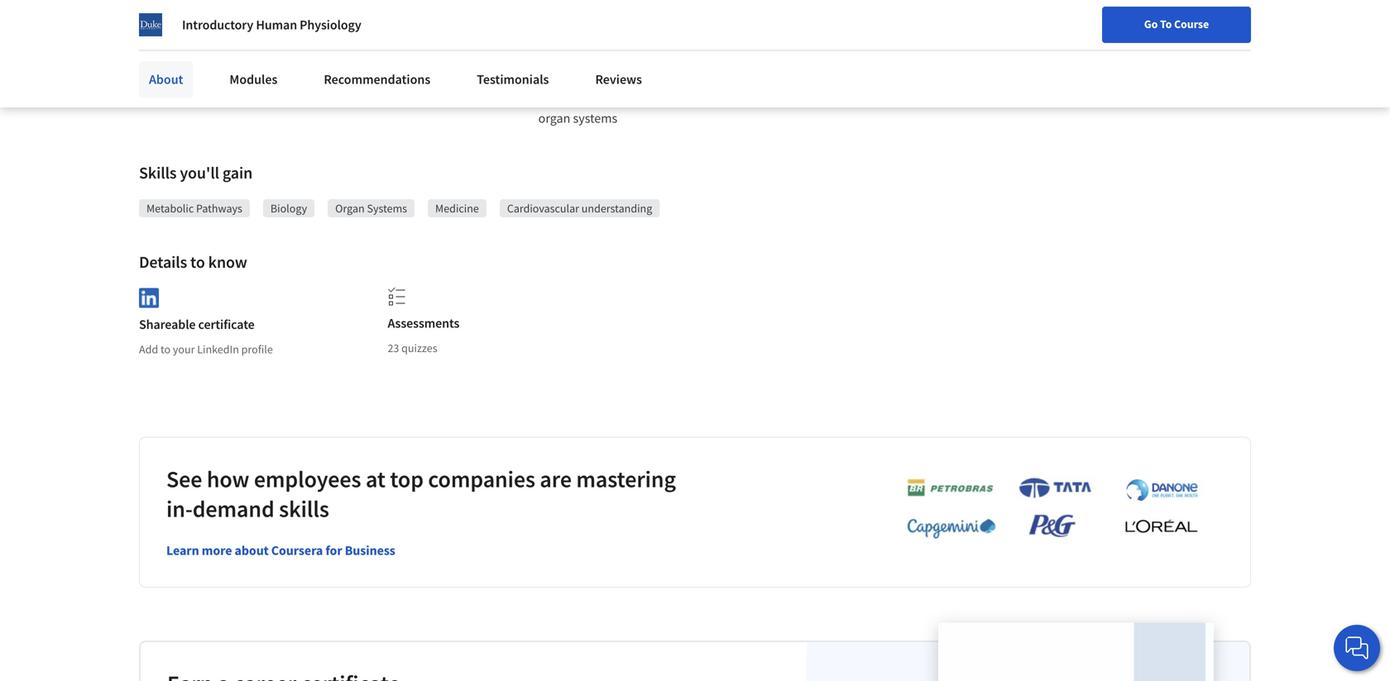 Task type: locate. For each thing, give the bounding box(es) containing it.
1 vertical spatial how
[[207, 465, 249, 494]]

0 vertical spatial of
[[385, 70, 396, 87]]

of
[[385, 70, 396, 87], [769, 90, 780, 107]]

intact
[[619, 90, 651, 107]]

the down learn
[[251, 70, 269, 87]]

demand
[[193, 495, 274, 524]]

1 body from the left
[[419, 70, 447, 87]]

course
[[1174, 17, 1209, 31]]

you'll
[[179, 34, 218, 54], [180, 163, 219, 183]]

basic up "an"
[[593, 70, 622, 87]]

organ down physiology
[[303, 70, 335, 87]]

the
[[251, 70, 269, 87], [398, 70, 417, 87], [573, 70, 591, 87], [721, 90, 739, 107], [782, 90, 801, 107]]

testimonials
[[477, 71, 549, 88]]

1 horizontal spatial to
[[190, 252, 205, 273]]

1 horizontal spatial systems
[[573, 110, 617, 127]]

systems down physiology
[[338, 70, 382, 87]]

linkedin
[[197, 342, 239, 357]]

the right in
[[721, 90, 739, 107]]

at
[[366, 465, 386, 494]]

of down integrated
[[769, 90, 780, 107]]

are
[[540, 465, 572, 494]]

english
[[1073, 19, 1113, 35]]

you'll for what
[[179, 34, 218, 54]]

organ down function
[[538, 110, 570, 127]]

23 quizzes
[[388, 341, 437, 356]]

pathways
[[196, 201, 242, 216]]

to
[[190, 252, 205, 273], [160, 342, 171, 357]]

your
[[173, 342, 195, 357]]

body
[[419, 70, 447, 87], [802, 70, 831, 87]]

an
[[602, 90, 616, 107]]

how
[[224, 70, 248, 87], [207, 465, 249, 494]]

0 horizontal spatial to
[[160, 342, 171, 357]]

body left work
[[419, 70, 447, 87]]

0 horizontal spatial organ
[[303, 70, 335, 87]]

to right the add
[[160, 342, 171, 357]]

cardiovascular understanding
[[507, 201, 652, 216]]

0 vertical spatial how
[[224, 70, 248, 87]]

1 vertical spatial of
[[769, 90, 780, 107]]

in
[[708, 90, 718, 107]]

about
[[235, 543, 269, 560]]

0 horizontal spatial body
[[419, 70, 447, 87]]

you'll for skills
[[180, 163, 219, 183]]

basic inside apply the basic concepts that govern integrated body function as an intact organism in the nine of the body's organ systems
[[593, 70, 622, 87]]

2 basic from the left
[[593, 70, 622, 87]]

1 vertical spatial to
[[160, 342, 171, 357]]

systems down as
[[573, 110, 617, 127]]

1 horizontal spatial basic
[[593, 70, 622, 87]]

None search field
[[236, 10, 633, 43]]

what
[[139, 34, 175, 54]]

how down learn
[[224, 70, 248, 87]]

0 vertical spatial systems
[[338, 70, 382, 87]]

1 basic from the left
[[272, 70, 300, 87]]

go
[[1144, 17, 1158, 31]]

recognize how the basic organ systems of the body work
[[166, 70, 480, 87]]

quizzes
[[401, 341, 437, 356]]

organ systems
[[335, 201, 407, 216]]

basic
[[272, 70, 300, 87], [593, 70, 622, 87]]

skills
[[279, 495, 329, 524]]

coursera
[[271, 543, 323, 560]]

the down integrated
[[782, 90, 801, 107]]

organ
[[335, 201, 365, 216]]

body up body's
[[802, 70, 831, 87]]

govern
[[702, 70, 740, 87]]

1 horizontal spatial of
[[769, 90, 780, 107]]

1 horizontal spatial body
[[802, 70, 831, 87]]

coursera enterprise logos image
[[882, 477, 1213, 549]]

organ
[[303, 70, 335, 87], [538, 110, 570, 127]]

human
[[256, 17, 297, 33]]

systems
[[338, 70, 382, 87], [573, 110, 617, 127]]

medicine
[[435, 201, 479, 216]]

english button
[[1043, 0, 1143, 54]]

to
[[1160, 17, 1172, 31]]

basic down human at the top left
[[272, 70, 300, 87]]

1 horizontal spatial organ
[[538, 110, 570, 127]]

0 vertical spatial organ
[[303, 70, 335, 87]]

to for your
[[160, 342, 171, 357]]

know
[[208, 252, 247, 273]]

how inside see how employees at top companies are mastering in-demand skills
[[207, 465, 249, 494]]

organism
[[653, 90, 705, 107]]

show notifications image
[[1167, 21, 1187, 41]]

of left work
[[385, 70, 396, 87]]

2 body from the left
[[802, 70, 831, 87]]

0 horizontal spatial basic
[[272, 70, 300, 87]]

physiology
[[300, 17, 361, 33]]

companies
[[428, 465, 535, 494]]

you'll down introductory at the top of page
[[179, 34, 218, 54]]

1 vertical spatial organ
[[538, 110, 570, 127]]

0 horizontal spatial of
[[385, 70, 396, 87]]

0 horizontal spatial systems
[[338, 70, 382, 87]]

assessments
[[388, 315, 460, 332]]

metabolic
[[146, 201, 194, 216]]

certificate
[[198, 317, 255, 333]]

how up demand
[[207, 465, 249, 494]]

to left the know
[[190, 252, 205, 273]]

you'll up metabolic pathways
[[180, 163, 219, 183]]

1 vertical spatial systems
[[573, 110, 617, 127]]

0 vertical spatial you'll
[[179, 34, 218, 54]]

0 vertical spatial to
[[190, 252, 205, 273]]

1 vertical spatial you'll
[[180, 163, 219, 183]]

more
[[202, 543, 232, 560]]

business
[[345, 543, 395, 560]]

modules link
[[220, 61, 287, 98]]



Task type: describe. For each thing, give the bounding box(es) containing it.
biology
[[271, 201, 307, 216]]

top
[[390, 465, 424, 494]]

integrated
[[743, 70, 800, 87]]

concepts
[[625, 70, 674, 87]]

that
[[677, 70, 700, 87]]

employees
[[254, 465, 361, 494]]

profile
[[241, 342, 273, 357]]

apply the basic concepts that govern integrated body function as an intact organism in the nine of the body's organ systems
[[538, 70, 842, 127]]

apply
[[538, 70, 570, 87]]

how for recognize
[[224, 70, 248, 87]]

duke university image
[[139, 13, 162, 36]]

skills
[[139, 163, 177, 183]]

recommendations
[[324, 71, 431, 88]]

cardiovascular
[[507, 201, 579, 216]]

body's
[[803, 90, 840, 107]]

as
[[587, 90, 600, 107]]

what you'll learn
[[139, 34, 258, 54]]

understanding
[[582, 201, 652, 216]]

the left work
[[398, 70, 417, 87]]

reviews
[[595, 71, 642, 88]]

of inside apply the basic concepts that govern integrated body function as an intact organism in the nine of the body's organ systems
[[769, 90, 780, 107]]

shareable
[[139, 317, 196, 333]]

skills you'll gain
[[139, 163, 253, 183]]

learn more about coursera for business link
[[166, 543, 395, 560]]

recognize
[[166, 70, 222, 87]]

details
[[139, 252, 187, 273]]

gain
[[222, 163, 253, 183]]

recommendations link
[[314, 61, 440, 98]]

learn
[[166, 543, 199, 560]]

systems inside apply the basic concepts that govern integrated body function as an intact organism in the nine of the body's organ systems
[[573, 110, 617, 127]]

about
[[149, 71, 183, 88]]

in-
[[166, 495, 193, 524]]

chat with us image
[[1344, 636, 1370, 662]]

work
[[450, 70, 478, 87]]

details to know
[[139, 252, 247, 273]]

for
[[326, 543, 342, 560]]

go to course button
[[1102, 7, 1251, 43]]

testimonials link
[[467, 61, 559, 98]]

the up as
[[573, 70, 591, 87]]

body inside apply the basic concepts that govern integrated body function as an intact organism in the nine of the body's organ systems
[[802, 70, 831, 87]]

see
[[166, 465, 202, 494]]

systems
[[367, 201, 407, 216]]

organ inside apply the basic concepts that govern integrated body function as an intact organism in the nine of the body's organ systems
[[538, 110, 570, 127]]

about link
[[139, 61, 193, 98]]

to for know
[[190, 252, 205, 273]]

modules
[[230, 71, 278, 88]]

learn more about coursera for business
[[166, 543, 395, 560]]

metabolic pathways
[[146, 201, 242, 216]]

function
[[538, 90, 585, 107]]

learn
[[221, 34, 258, 54]]

reviews link
[[585, 61, 652, 98]]

nine
[[742, 90, 766, 107]]

go to course
[[1144, 17, 1209, 31]]

how for see
[[207, 465, 249, 494]]

coursera career certificate image
[[938, 624, 1214, 682]]

see how employees at top companies are mastering in-demand skills
[[166, 465, 676, 524]]

shareable certificate
[[139, 317, 255, 333]]

add
[[139, 342, 158, 357]]

add to your linkedin profile
[[139, 342, 273, 357]]

23
[[388, 341, 399, 356]]

introductory
[[182, 17, 253, 33]]

mastering
[[576, 465, 676, 494]]

introductory human physiology
[[182, 17, 361, 33]]



Task type: vqa. For each thing, say whether or not it's contained in the screenshot.
changing
no



